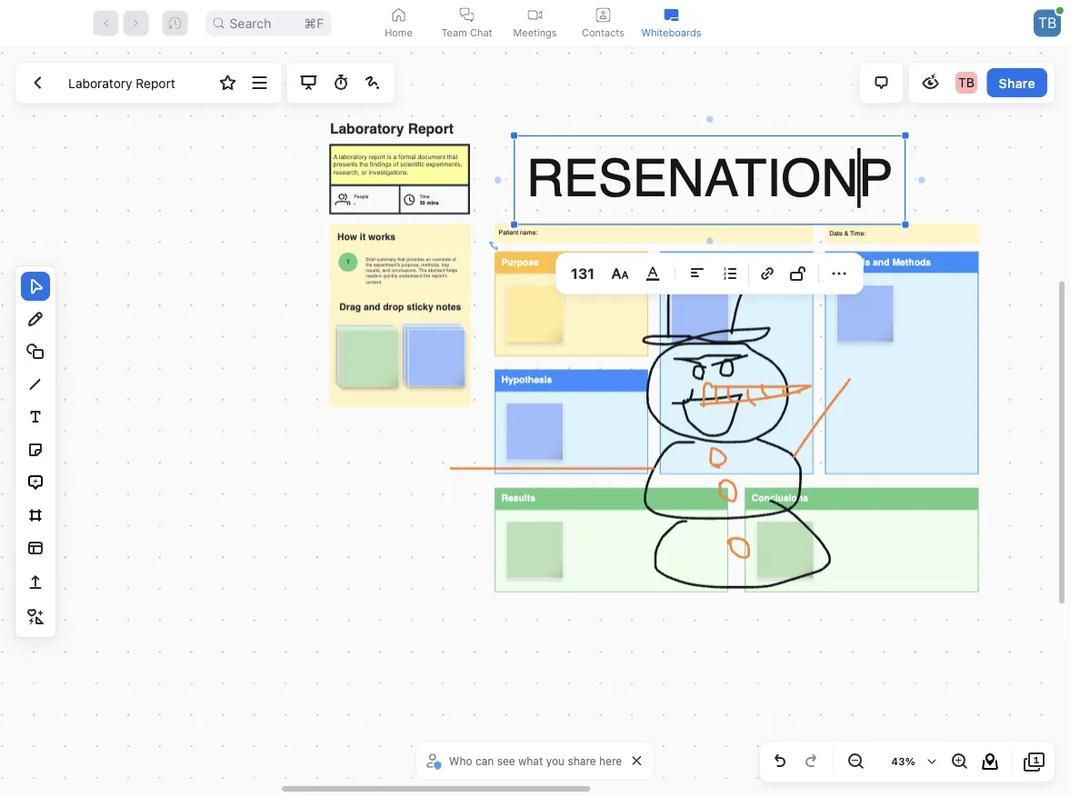 Task type: locate. For each thing, give the bounding box(es) containing it.
home button
[[365, 0, 433, 46]]

team
[[441, 26, 467, 38]]

video on image
[[528, 8, 542, 22], [528, 8, 542, 22]]

whiteboards
[[641, 26, 701, 38]]

team chat
[[441, 26, 492, 38]]

tab list
[[365, 0, 706, 46]]

meetings button
[[501, 0, 569, 46]]

team chat button
[[433, 0, 501, 46]]

home
[[385, 26, 413, 38]]

home small image
[[391, 8, 406, 22], [391, 8, 406, 22]]

online image
[[1056, 7, 1064, 14], [1056, 7, 1064, 14]]

magnifier image
[[213, 18, 224, 29], [213, 18, 224, 29]]

team chat image
[[460, 8, 474, 22]]



Task type: describe. For each thing, give the bounding box(es) containing it.
profile contact image
[[596, 8, 611, 22]]

contacts button
[[569, 0, 637, 46]]

team chat image
[[460, 8, 474, 22]]

tab list containing home
[[365, 0, 706, 46]]

chat
[[470, 26, 492, 38]]

meetings
[[513, 26, 557, 38]]

search
[[229, 15, 271, 31]]

⌘f
[[304, 15, 324, 31]]

tb
[[1038, 14, 1057, 32]]

profile contact image
[[596, 8, 611, 22]]

whiteboard small image
[[664, 8, 679, 22]]

contacts
[[582, 26, 625, 38]]

whiteboard small image
[[664, 8, 679, 22]]

whiteboards button
[[637, 0, 706, 46]]



Task type: vqa. For each thing, say whether or not it's contained in the screenshot.
In Meeting image
no



